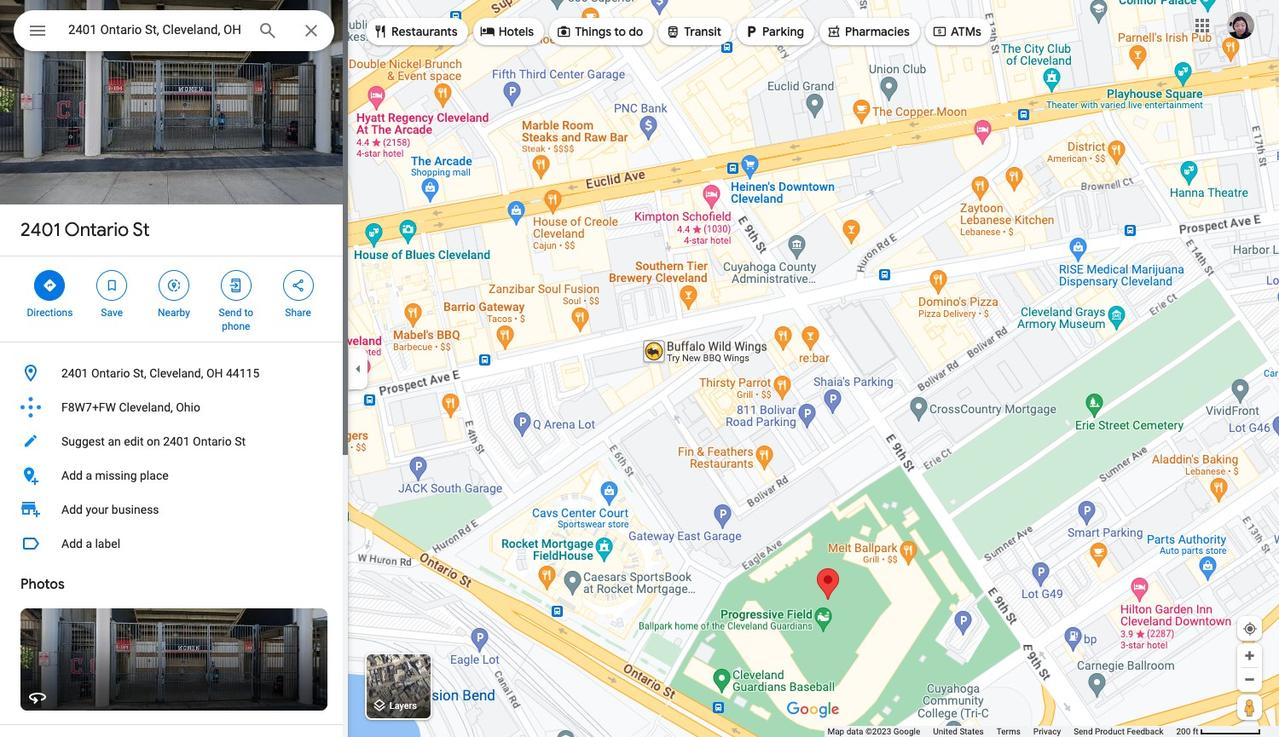 Task type: locate. For each thing, give the bounding box(es) containing it.
share
[[285, 307, 311, 319]]

send inside button
[[1074, 727, 1093, 737]]

footer containing map data ©2023 google
[[827, 727, 1176, 738]]

footer inside google maps element
[[827, 727, 1176, 738]]

2401 for 2401 ontario st
[[20, 218, 61, 242]]

things
[[575, 24, 611, 39]]


[[228, 276, 244, 295]]

to inside send to phone
[[244, 307, 253, 319]]

 transit
[[665, 22, 721, 41]]

f8w7+fw cleveland, ohio
[[61, 401, 200, 414]]

ontario for st,
[[91, 367, 130, 380]]

privacy
[[1033, 727, 1061, 737]]

1 horizontal spatial send
[[1074, 727, 1093, 737]]

1 horizontal spatial 2401
[[61, 367, 88, 380]]

a
[[86, 469, 92, 483], [86, 537, 92, 551]]

1 add from the top
[[61, 469, 83, 483]]

to
[[614, 24, 626, 39], [244, 307, 253, 319]]

add for add a missing place
[[61, 469, 83, 483]]

send
[[219, 307, 242, 319], [1074, 727, 1093, 737]]

200 ft button
[[1176, 727, 1261, 737]]

map
[[827, 727, 844, 737]]

1 vertical spatial 2401
[[61, 367, 88, 380]]

0 vertical spatial ontario
[[64, 218, 129, 242]]

terms button
[[997, 727, 1021, 738]]

cleveland, down st,
[[119, 401, 173, 414]]

1 vertical spatial st
[[235, 435, 246, 449]]

2 vertical spatial add
[[61, 537, 83, 551]]

footer
[[827, 727, 1176, 738]]

1 vertical spatial send
[[1074, 727, 1093, 737]]


[[480, 22, 495, 41]]

st up actions for 2401 ontario st region
[[133, 218, 150, 242]]

collapse side panel image
[[349, 359, 368, 378]]

2 vertical spatial ontario
[[193, 435, 232, 449]]

0 vertical spatial a
[[86, 469, 92, 483]]

place
[[140, 469, 169, 483]]

1 horizontal spatial to
[[614, 24, 626, 39]]

add a missing place button
[[0, 459, 348, 493]]

2401 ontario st, cleveland, oh 44115
[[61, 367, 259, 380]]

ft
[[1193, 727, 1199, 737]]

data
[[846, 727, 863, 737]]

send up phone
[[219, 307, 242, 319]]

 restaurants
[[373, 22, 458, 41]]

add
[[61, 469, 83, 483], [61, 503, 83, 517], [61, 537, 83, 551]]

zoom in image
[[1243, 650, 1256, 663]]

ontario up 
[[64, 218, 129, 242]]

ontario left st,
[[91, 367, 130, 380]]

to up phone
[[244, 307, 253, 319]]

0 vertical spatial 2401
[[20, 218, 61, 242]]

add left your
[[61, 503, 83, 517]]

google
[[893, 727, 920, 737]]


[[556, 22, 571, 41]]

1 vertical spatial ontario
[[91, 367, 130, 380]]

0 horizontal spatial st
[[133, 218, 150, 242]]

terms
[[997, 727, 1021, 737]]

2 a from the top
[[86, 537, 92, 551]]

ontario down the ohio
[[193, 435, 232, 449]]


[[932, 22, 947, 41]]

2401 right on
[[163, 435, 190, 449]]


[[373, 22, 388, 41]]

st down 44115
[[235, 435, 246, 449]]

0 vertical spatial send
[[219, 307, 242, 319]]

add left the label
[[61, 537, 83, 551]]

0 horizontal spatial send
[[219, 307, 242, 319]]

0 vertical spatial to
[[614, 24, 626, 39]]

0 horizontal spatial to
[[244, 307, 253, 319]]

1 horizontal spatial st
[[235, 435, 246, 449]]

1 a from the top
[[86, 469, 92, 483]]

show street view coverage image
[[1237, 695, 1262, 721]]

a left the label
[[86, 537, 92, 551]]

label
[[95, 537, 120, 551]]

2401 up the 
[[20, 218, 61, 242]]

 hotels
[[480, 22, 534, 41]]

suggest an edit on 2401 ontario st button
[[0, 425, 348, 459]]

0 vertical spatial st
[[133, 218, 150, 242]]

united states button
[[933, 727, 984, 738]]

cleveland,
[[149, 367, 203, 380], [119, 401, 173, 414]]

None field
[[68, 20, 244, 40]]

send product feedback button
[[1074, 727, 1164, 738]]

to left do
[[614, 24, 626, 39]]

product
[[1095, 727, 1125, 737]]

a left missing
[[86, 469, 92, 483]]

2 vertical spatial 2401
[[163, 435, 190, 449]]

st
[[133, 218, 150, 242], [235, 435, 246, 449]]

atms
[[951, 24, 981, 39]]

©2023
[[865, 727, 891, 737]]

3 add from the top
[[61, 537, 83, 551]]

ontario
[[64, 218, 129, 242], [91, 367, 130, 380], [193, 435, 232, 449]]


[[42, 276, 57, 295]]

0 vertical spatial add
[[61, 469, 83, 483]]

add a missing place
[[61, 469, 169, 483]]

2401 ontario st, cleveland, oh 44115 button
[[0, 356, 348, 391]]

2401 up the f8w7+fw
[[61, 367, 88, 380]]

google maps element
[[0, 0, 1279, 738]]

2 add from the top
[[61, 503, 83, 517]]

1 vertical spatial to
[[244, 307, 253, 319]]

add for add a label
[[61, 537, 83, 551]]

show your location image
[[1242, 622, 1258, 637]]

 parking
[[744, 22, 804, 41]]

0 horizontal spatial 2401
[[20, 218, 61, 242]]

add for add your business
[[61, 503, 83, 517]]

send inside send to phone
[[219, 307, 242, 319]]

1 vertical spatial a
[[86, 537, 92, 551]]

add a label
[[61, 537, 120, 551]]

none field inside 2401 ontario st, cleveland, oh 44115 field
[[68, 20, 244, 40]]

ontario for st
[[64, 218, 129, 242]]

200 ft
[[1176, 727, 1199, 737]]

a for label
[[86, 537, 92, 551]]

1 vertical spatial add
[[61, 503, 83, 517]]

hotels
[[499, 24, 534, 39]]

cleveland, up f8w7+fw cleveland, ohio button
[[149, 367, 203, 380]]

f8w7+fw cleveland, ohio button
[[0, 391, 348, 425]]


[[290, 276, 306, 295]]

feedback
[[1127, 727, 1164, 737]]


[[744, 22, 759, 41]]

add your business
[[61, 503, 159, 517]]

phone
[[222, 321, 250, 333]]

missing
[[95, 469, 137, 483]]

send left product
[[1074, 727, 1093, 737]]

2401 for 2401 ontario st, cleveland, oh 44115
[[61, 367, 88, 380]]

add down the "suggest"
[[61, 469, 83, 483]]

layers
[[389, 701, 417, 712]]

do
[[629, 24, 643, 39]]

2401
[[20, 218, 61, 242], [61, 367, 88, 380], [163, 435, 190, 449]]



Task type: vqa. For each thing, say whether or not it's contained in the screenshot.
'A'
yes



Task type: describe. For each thing, give the bounding box(es) containing it.
ohio
[[176, 401, 200, 414]]

actions for 2401 ontario st region
[[0, 257, 348, 342]]

send for send to phone
[[219, 307, 242, 319]]

 search field
[[14, 10, 334, 55]]

f8w7+fw
[[61, 401, 116, 414]]

on
[[147, 435, 160, 449]]

your
[[86, 503, 109, 517]]

 atms
[[932, 22, 981, 41]]

map data ©2023 google
[[827, 727, 920, 737]]

nearby
[[158, 307, 190, 319]]


[[104, 276, 120, 295]]

2401 ontario st main content
[[0, 0, 348, 738]]

united
[[933, 727, 958, 737]]

states
[[960, 727, 984, 737]]

st,
[[133, 367, 146, 380]]

200
[[1176, 727, 1191, 737]]

business
[[112, 503, 159, 517]]

1 vertical spatial cleveland,
[[119, 401, 173, 414]]

pharmacies
[[845, 24, 910, 39]]

save
[[101, 307, 123, 319]]

send product feedback
[[1074, 727, 1164, 737]]

suggest
[[61, 435, 105, 449]]

oh
[[206, 367, 223, 380]]

privacy button
[[1033, 727, 1061, 738]]

united states
[[933, 727, 984, 737]]

send for send product feedback
[[1074, 727, 1093, 737]]

transit
[[684, 24, 721, 39]]

 things to do
[[556, 22, 643, 41]]

directions
[[27, 307, 73, 319]]

2401 ontario st
[[20, 218, 150, 242]]

add a label button
[[0, 527, 348, 561]]


[[27, 19, 48, 43]]

st inside button
[[235, 435, 246, 449]]

send to phone
[[219, 307, 253, 333]]

2 horizontal spatial 2401
[[163, 435, 190, 449]]

add your business link
[[0, 493, 348, 527]]

a for missing
[[86, 469, 92, 483]]

restaurants
[[391, 24, 458, 39]]

edit
[[124, 435, 144, 449]]

to inside  things to do
[[614, 24, 626, 39]]

 pharmacies
[[826, 22, 910, 41]]

suggest an edit on 2401 ontario st
[[61, 435, 246, 449]]


[[166, 276, 182, 295]]

an
[[108, 435, 121, 449]]


[[665, 22, 681, 41]]

google account: michele murakami  
(michele.murakami@adept.ai) image
[[1227, 12, 1254, 39]]

 button
[[14, 10, 61, 55]]

parking
[[762, 24, 804, 39]]

2401 Ontario St, Cleveland, OH 44115 field
[[14, 10, 334, 51]]


[[826, 22, 842, 41]]

photos
[[20, 576, 65, 594]]

0 vertical spatial cleveland,
[[149, 367, 203, 380]]

44115
[[226, 367, 259, 380]]

zoom out image
[[1243, 674, 1256, 686]]



